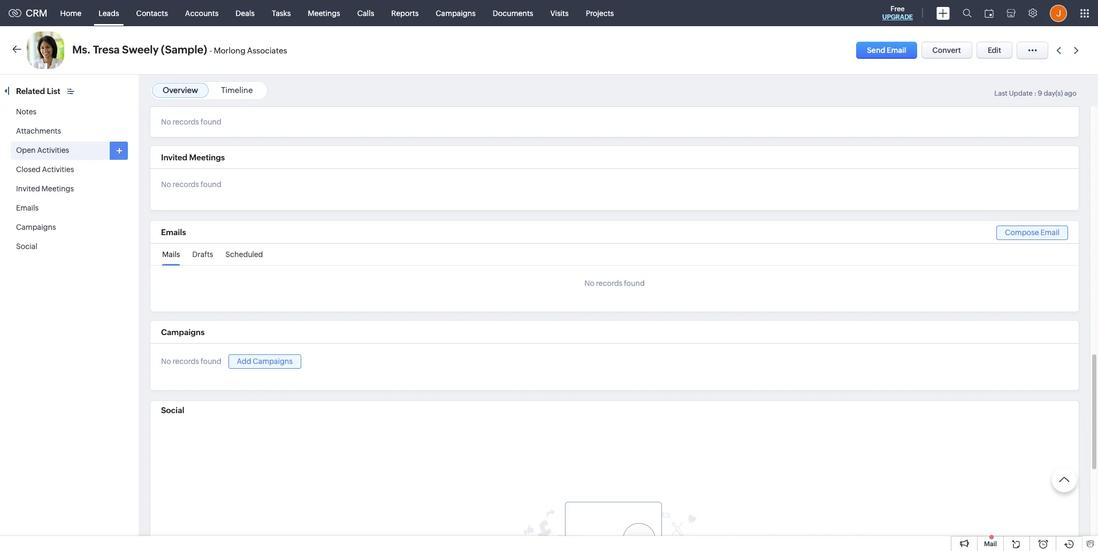 Task type: locate. For each thing, give the bounding box(es) containing it.
2 horizontal spatial meetings
[[308, 9, 340, 17]]

open
[[16, 146, 36, 155]]

edit button
[[977, 42, 1012, 59]]

invited meetings
[[161, 153, 225, 162], [16, 185, 74, 193]]

email for send email
[[887, 46, 906, 55]]

profile element
[[1043, 0, 1073, 26]]

1 vertical spatial meetings
[[189, 153, 225, 162]]

compose email
[[1005, 228, 1060, 237]]

crm link
[[9, 7, 47, 19]]

add campaigns
[[237, 357, 293, 366]]

campaigns link
[[427, 0, 484, 26], [16, 223, 56, 232]]

activities up closed activities
[[37, 146, 69, 155]]

activities
[[37, 146, 69, 155], [42, 165, 74, 174]]

found
[[201, 118, 221, 126], [201, 180, 221, 189], [624, 279, 645, 288], [201, 358, 221, 366]]

compose
[[1005, 228, 1039, 237]]

attachments link
[[16, 127, 61, 135]]

1 vertical spatial email
[[1040, 228, 1060, 237]]

search image
[[963, 9, 972, 18]]

0 horizontal spatial invited meetings
[[16, 185, 74, 193]]

1 horizontal spatial meetings
[[189, 153, 225, 162]]

1 horizontal spatial social
[[161, 406, 184, 415]]

profile image
[[1050, 5, 1067, 22]]

create menu image
[[936, 7, 950, 20]]

last
[[994, 89, 1008, 97]]

day(s)
[[1044, 89, 1063, 97]]

1 vertical spatial activities
[[42, 165, 74, 174]]

1 vertical spatial emails
[[161, 228, 186, 237]]

visits
[[550, 9, 569, 17]]

deals
[[236, 9, 255, 17]]

deals link
[[227, 0, 263, 26]]

email inside button
[[887, 46, 906, 55]]

2 vertical spatial meetings
[[42, 185, 74, 193]]

tasks
[[272, 9, 291, 17]]

no records found
[[161, 118, 221, 126], [161, 180, 221, 189], [584, 279, 645, 288], [161, 358, 221, 366]]

1 vertical spatial campaigns link
[[16, 223, 56, 232]]

0 vertical spatial invited meetings
[[161, 153, 225, 162]]

home link
[[52, 0, 90, 26]]

campaigns link down emails link
[[16, 223, 56, 232]]

home
[[60, 9, 81, 17]]

free
[[891, 5, 905, 13]]

9
[[1038, 89, 1042, 97]]

email
[[887, 46, 906, 55], [1040, 228, 1060, 237]]

0 horizontal spatial campaigns link
[[16, 223, 56, 232]]

contacts link
[[128, 0, 177, 26]]

email right send
[[887, 46, 906, 55]]

mails
[[162, 250, 180, 259]]

email right "compose"
[[1040, 228, 1060, 237]]

documents
[[493, 9, 533, 17]]

0 vertical spatial meetings
[[308, 9, 340, 17]]

search element
[[956, 0, 978, 26]]

previous record image
[[1056, 47, 1061, 54]]

social
[[16, 242, 37, 251], [161, 406, 184, 415]]

accounts link
[[177, 0, 227, 26]]

1 vertical spatial invited
[[16, 185, 40, 193]]

calls
[[357, 9, 374, 17]]

-
[[210, 46, 212, 55]]

activities for open activities
[[37, 146, 69, 155]]

no
[[161, 118, 171, 126], [161, 180, 171, 189], [584, 279, 594, 288], [161, 358, 171, 366]]

1 horizontal spatial email
[[1040, 228, 1060, 237]]

0 vertical spatial invited
[[161, 153, 187, 162]]

create menu element
[[930, 0, 956, 26]]

records
[[173, 118, 199, 126], [173, 180, 199, 189], [596, 279, 622, 288], [173, 358, 199, 366]]

documents link
[[484, 0, 542, 26]]

1 horizontal spatial emails
[[161, 228, 186, 237]]

activities for closed activities
[[42, 165, 74, 174]]

campaigns
[[436, 9, 476, 17], [16, 223, 56, 232], [161, 328, 205, 337], [253, 357, 293, 366]]

closed
[[16, 165, 40, 174]]

leads
[[99, 9, 119, 17]]

emails down invited meetings link
[[16, 204, 39, 212]]

edit
[[988, 46, 1001, 55]]

meetings
[[308, 9, 340, 17], [189, 153, 225, 162], [42, 185, 74, 193]]

0 vertical spatial activities
[[37, 146, 69, 155]]

social link
[[16, 242, 37, 251]]

0 horizontal spatial meetings
[[42, 185, 74, 193]]

1 horizontal spatial invited
[[161, 153, 187, 162]]

calendar image
[[985, 9, 994, 17]]

overview link
[[163, 86, 198, 95]]

send email button
[[856, 42, 917, 59]]

activities up invited meetings link
[[42, 165, 74, 174]]

notes
[[16, 108, 37, 116]]

0 horizontal spatial email
[[887, 46, 906, 55]]

campaigns link right reports
[[427, 0, 484, 26]]

0 vertical spatial email
[[887, 46, 906, 55]]

closed activities link
[[16, 165, 74, 174]]

emails
[[16, 204, 39, 212], [161, 228, 186, 237]]

visits link
[[542, 0, 577, 26]]

emails up 'mails'
[[161, 228, 186, 237]]

0 vertical spatial campaigns link
[[427, 0, 484, 26]]

accounts
[[185, 9, 219, 17]]

invited
[[161, 153, 187, 162], [16, 185, 40, 193]]

closed activities
[[16, 165, 74, 174]]

0 horizontal spatial social
[[16, 242, 37, 251]]

0 horizontal spatial emails
[[16, 204, 39, 212]]



Task type: vqa. For each thing, say whether or not it's contained in the screenshot.
Invited Meetings link
yes



Task type: describe. For each thing, give the bounding box(es) containing it.
add campaigns link
[[228, 355, 301, 369]]

next record image
[[1074, 47, 1081, 54]]

associates
[[247, 46, 287, 55]]

calls link
[[349, 0, 383, 26]]

emails link
[[16, 204, 39, 212]]

1 horizontal spatial campaigns link
[[427, 0, 484, 26]]

email for compose email
[[1040, 228, 1060, 237]]

send email
[[867, 46, 906, 55]]

drafts
[[192, 250, 213, 259]]

free upgrade
[[882, 5, 913, 21]]

timeline link
[[221, 86, 253, 95]]

crm
[[26, 7, 47, 19]]

morlong
[[214, 46, 245, 55]]

tasks link
[[263, 0, 299, 26]]

related list
[[16, 87, 62, 96]]

1 vertical spatial invited meetings
[[16, 185, 74, 193]]

sweely
[[122, 43, 159, 56]]

add
[[237, 357, 251, 366]]

send
[[867, 46, 885, 55]]

ms. tresa sweely (sample) - morlong associates
[[72, 43, 287, 56]]

attachments
[[16, 127, 61, 135]]

open activities
[[16, 146, 69, 155]]

update
[[1009, 89, 1033, 97]]

mail
[[984, 541, 997, 548]]

notes link
[[16, 108, 37, 116]]

last update : 9 day(s) ago
[[994, 89, 1077, 97]]

:
[[1034, 89, 1036, 97]]

open activities link
[[16, 146, 69, 155]]

projects
[[586, 9, 614, 17]]

upgrade
[[882, 13, 913, 21]]

timeline
[[221, 86, 253, 95]]

1 horizontal spatial invited meetings
[[161, 153, 225, 162]]

related
[[16, 87, 45, 96]]

meetings link
[[299, 0, 349, 26]]

0 horizontal spatial invited
[[16, 185, 40, 193]]

projects link
[[577, 0, 622, 26]]

list
[[47, 87, 60, 96]]

scheduled
[[225, 250, 263, 259]]

0 vertical spatial emails
[[16, 204, 39, 212]]

reports link
[[383, 0, 427, 26]]

leads link
[[90, 0, 128, 26]]

(sample)
[[161, 43, 207, 56]]

tresa
[[93, 43, 120, 56]]

0 vertical spatial social
[[16, 242, 37, 251]]

overview
[[163, 86, 198, 95]]

ago
[[1064, 89, 1077, 97]]

convert
[[932, 46, 961, 55]]

1 vertical spatial social
[[161, 406, 184, 415]]

contacts
[[136, 9, 168, 17]]

ms.
[[72, 43, 91, 56]]

reports
[[391, 9, 419, 17]]

convert button
[[921, 42, 972, 59]]

invited meetings link
[[16, 185, 74, 193]]



